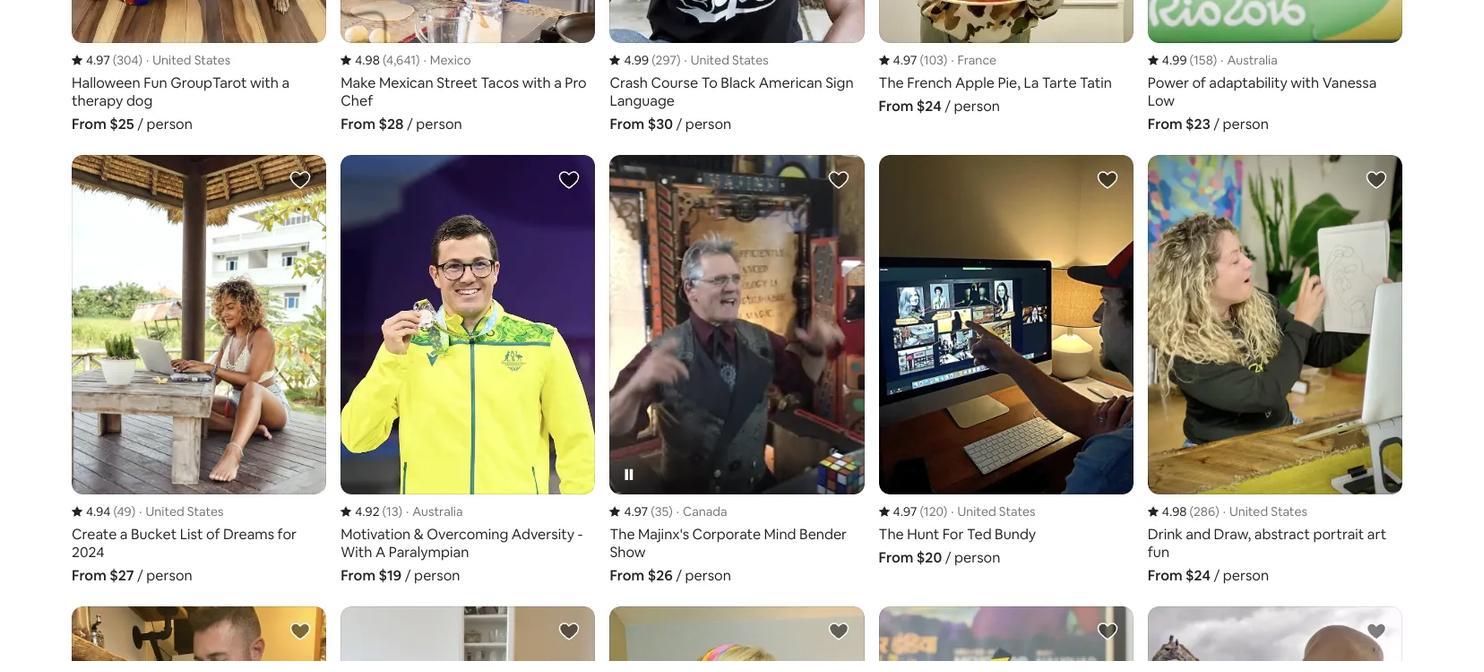 Task type: locate. For each thing, give the bounding box(es) containing it.
$19
[[379, 567, 402, 586]]

states right 297
[[732, 52, 769, 69]]

· right 304 at the top of the page
[[146, 52, 149, 69]]

· united states for from $25 / person
[[146, 52, 231, 69]]

/ right $27
[[137, 567, 143, 586]]

) for 4.94 ( 49 )
[[132, 504, 136, 520]]

person inside the halloween fun grouptarot with a therapy dog group
[[147, 115, 193, 134]]

united right 297
[[691, 52, 730, 69]]

person for 4.97 ( 120 )
[[955, 549, 1001, 568]]

· inside create a bucket list of dreams for 2024 group
[[139, 504, 142, 520]]

from inside make mexican street tacos with a pro chef group
[[341, 115, 376, 134]]

$27
[[110, 567, 134, 586]]

) inside the power of adaptability with vanessa low group
[[1214, 52, 1218, 69]]

· united states right 297
[[684, 52, 769, 69]]

0 vertical spatial $24
[[917, 97, 942, 116]]

· united states inside the halloween fun grouptarot with a therapy dog group
[[146, 52, 231, 69]]

rating 4.92 out of 5; 13 reviews image
[[341, 504, 403, 520]]

( inside the motivation & overcoming adversity - with a paralympian group
[[382, 504, 386, 520]]

4.97 for $26
[[624, 504, 648, 520]]

$24 down '286'
[[1186, 567, 1211, 586]]

save this experience image
[[290, 170, 311, 191], [559, 170, 580, 191], [559, 622, 580, 643], [828, 622, 850, 643], [1097, 622, 1119, 643], [1366, 622, 1388, 643]]

( inside the power of adaptability with vanessa low group
[[1190, 52, 1194, 69]]

1 horizontal spatial from $24 / person
[[1148, 567, 1270, 586]]

from inside the motivation & overcoming adversity - with a paralympian group
[[341, 567, 376, 586]]

from $27 / person
[[72, 567, 192, 586]]

0 vertical spatial from $24 / person
[[879, 97, 1000, 116]]

· australia right "13"
[[406, 504, 463, 520]]

· united states inside create a bucket list of dreams for 2024 group
[[139, 504, 224, 520]]

from for 4.97 ( 35 )
[[610, 567, 645, 586]]

· united states for from $24 / person
[[1223, 504, 1308, 520]]

· united states right 120
[[951, 504, 1036, 520]]

1 vertical spatial · australia
[[406, 504, 463, 520]]

states right 304 at the top of the page
[[194, 52, 231, 69]]

4,641
[[386, 52, 416, 69]]

from inside create a bucket list of dreams for 2024 group
[[72, 567, 107, 586]]

$30
[[648, 115, 673, 134]]

save this experience image inside the majinx's corporate mind bender show group
[[828, 170, 850, 191]]

1 vertical spatial 4.98
[[1163, 504, 1187, 520]]

0 vertical spatial 4.98
[[355, 52, 380, 69]]

( inside make mexican street tacos with a pro chef group
[[383, 52, 386, 69]]

· right 297
[[684, 52, 687, 69]]

united right '286'
[[1230, 504, 1269, 520]]

4.99 for $23
[[1163, 52, 1187, 69]]

person for 4.99 ( 158 )
[[1223, 115, 1269, 134]]

)
[[139, 52, 143, 69], [416, 52, 420, 69], [677, 52, 681, 69], [944, 52, 948, 69], [1214, 52, 1218, 69], [132, 504, 136, 520], [399, 504, 403, 520], [669, 504, 673, 520], [944, 504, 948, 520], [1216, 504, 1220, 520]]

$25
[[110, 115, 134, 134]]

from inside the halloween fun grouptarot with a therapy dog group
[[72, 115, 107, 134]]

$24 down the 103
[[917, 97, 942, 116]]

from $20 / person
[[879, 549, 1001, 568]]

4.98
[[355, 52, 380, 69], [1163, 504, 1187, 520]]

states right '286'
[[1271, 504, 1308, 520]]

· for 4.92 ( 13 )
[[406, 504, 409, 520]]

from $24 / person inside drink and draw, abstract portrait art fun group
[[1148, 567, 1270, 586]]

( inside crash course to black american sign language group
[[652, 52, 656, 69]]

1 vertical spatial australia
[[413, 504, 463, 520]]

4.97 left the 103
[[893, 52, 917, 69]]

$26
[[648, 567, 673, 586]]

· right '286'
[[1223, 504, 1226, 520]]

/ inside make mexican street tacos with a pro chef group
[[407, 115, 413, 134]]

) inside the halloween fun grouptarot with a therapy dog group
[[139, 52, 143, 69]]

/ inside the majinx's corporate mind bender show group
[[676, 567, 682, 586]]

from inside drink and draw, abstract portrait art fun group
[[1148, 567, 1183, 586]]

) inside the majinx's corporate mind bender show group
[[669, 504, 673, 520]]

0 horizontal spatial $24
[[917, 97, 942, 116]]

mexico
[[430, 52, 471, 69]]

from left $23
[[1148, 115, 1183, 134]]

) inside the french apple pie, la tarte tatin group
[[944, 52, 948, 69]]

the majinx's corporate mind bender show group
[[610, 156, 865, 586]]

· france
[[951, 52, 997, 69]]

rating 4.99 out of 5; 158 reviews image
[[1148, 52, 1218, 69]]

· inside the majinx's corporate mind bender show group
[[677, 504, 680, 520]]

states right 120
[[999, 504, 1036, 520]]

· united states right 49
[[139, 504, 224, 520]]

$24
[[917, 97, 942, 116], [1186, 567, 1211, 586]]

/ right $26
[[676, 567, 682, 586]]

from inside the hunt for ted bundy group
[[879, 549, 914, 568]]

4.98 left 4,641
[[355, 52, 380, 69]]

) inside the motivation & overcoming adversity - with a paralympian group
[[399, 504, 403, 520]]

australia right 158
[[1228, 52, 1278, 69]]

0 vertical spatial · australia
[[1221, 52, 1278, 69]]

/ inside crash course to black american sign language group
[[676, 115, 683, 134]]

australia inside the power of adaptability with vanessa low group
[[1228, 52, 1278, 69]]

person inside the hunt for ted bundy group
[[955, 549, 1001, 568]]

crash course to black american sign language group
[[610, 0, 865, 134]]

( inside drink and draw, abstract portrait art fun group
[[1190, 504, 1194, 520]]

states for from $30 / person
[[732, 52, 769, 69]]

( inside the halloween fun grouptarot with a therapy dog group
[[113, 52, 117, 69]]

· right "13"
[[406, 504, 409, 520]]

from $24 / person down the 103
[[879, 97, 1000, 116]]

united inside crash course to black american sign language group
[[691, 52, 730, 69]]

/ inside the french apple pie, la tarte tatin group
[[945, 97, 951, 116]]

/ inside the halloween fun grouptarot with a therapy dog group
[[137, 115, 143, 134]]

/ inside the power of adaptability with vanessa low group
[[1214, 115, 1220, 134]]

$24 inside drink and draw, abstract portrait art fun group
[[1186, 567, 1211, 586]]

person inside crash course to black american sign language group
[[686, 115, 732, 134]]

united inside drink and draw, abstract portrait art fun group
[[1230, 504, 1269, 520]]

from left $27
[[72, 567, 107, 586]]

· australia inside the motivation & overcoming adversity - with a paralympian group
[[406, 504, 463, 520]]

· australia for from $19 / person
[[406, 504, 463, 520]]

· united states for from $27 / person
[[139, 504, 224, 520]]

/ right $30
[[676, 115, 683, 134]]

· for 4.97 ( 120 )
[[951, 504, 954, 520]]

australia
[[1228, 52, 1278, 69], [413, 504, 463, 520]]

$24 for 286
[[1186, 567, 1211, 586]]

save this experience image inside drink and draw, abstract portrait art fun group
[[1366, 170, 1388, 191]]

286
[[1194, 504, 1216, 520]]

$24 for 103
[[917, 97, 942, 116]]

/
[[945, 97, 951, 116], [137, 115, 143, 134], [407, 115, 413, 134], [676, 115, 683, 134], [1214, 115, 1220, 134], [946, 549, 952, 568], [137, 567, 143, 586], [405, 567, 411, 586], [676, 567, 682, 586], [1214, 567, 1220, 586]]

· right the 103
[[951, 52, 954, 69]]

· inside the motivation & overcoming adversity - with a paralympian group
[[406, 504, 409, 520]]

0 horizontal spatial · australia
[[406, 504, 463, 520]]

from $24 / person
[[879, 97, 1000, 116], [1148, 567, 1270, 586]]

$23
[[1186, 115, 1211, 134]]

from inside crash course to black american sign language group
[[610, 115, 645, 134]]

4.99 for $30
[[624, 52, 649, 69]]

person inside drink and draw, abstract portrait art fun group
[[1224, 567, 1270, 586]]

0 horizontal spatial 4.99
[[624, 52, 649, 69]]

from $24 / person for 103
[[879, 97, 1000, 116]]

4.94
[[86, 504, 111, 520]]

1 vertical spatial $24
[[1186, 567, 1211, 586]]

/ inside the hunt for ted bundy group
[[946, 549, 952, 568]]

4.97 left 120
[[893, 504, 917, 520]]

save this experience image
[[828, 170, 850, 191], [1097, 170, 1119, 191], [1366, 170, 1388, 191], [290, 622, 311, 643]]

/ right $20 at bottom
[[946, 549, 952, 568]]

person inside the majinx's corporate mind bender show group
[[685, 567, 731, 586]]

/ for 4.97 ( 120 )
[[946, 549, 952, 568]]

1 horizontal spatial 4.99
[[1163, 52, 1187, 69]]

4.97 inside the majinx's corporate mind bender show group
[[624, 504, 648, 520]]

· inside drink and draw, abstract portrait art fun group
[[1223, 504, 1226, 520]]

from for 4.97 ( 120 )
[[879, 549, 914, 568]]

120
[[924, 504, 944, 520]]

· australia right 158
[[1221, 52, 1278, 69]]

· united states right 304 at the top of the page
[[146, 52, 231, 69]]

states
[[194, 52, 231, 69], [732, 52, 769, 69], [187, 504, 224, 520], [999, 504, 1036, 520], [1271, 504, 1308, 520]]

( for 297
[[652, 52, 656, 69]]

( for 49
[[113, 504, 117, 520]]

1 horizontal spatial · australia
[[1221, 52, 1278, 69]]

4.97 for $25
[[86, 52, 110, 69]]

· australia for from $23 / person
[[1221, 52, 1278, 69]]

· right 35
[[677, 504, 680, 520]]

) inside the hunt for ted bundy group
[[944, 504, 948, 520]]

/ right $19
[[405, 567, 411, 586]]

( inside the majinx's corporate mind bender show group
[[651, 504, 655, 520]]

canada
[[683, 504, 728, 520]]

· united states inside the hunt for ted bundy group
[[951, 504, 1036, 520]]

/ inside create a bucket list of dreams for 2024 group
[[137, 567, 143, 586]]

1 horizontal spatial $24
[[1186, 567, 1211, 586]]

· united states
[[146, 52, 231, 69], [684, 52, 769, 69], [139, 504, 224, 520], [951, 504, 1036, 520], [1223, 504, 1308, 520]]

4.99 ( 297 )
[[624, 52, 681, 69]]

1 vertical spatial from $24 / person
[[1148, 567, 1270, 586]]

0 horizontal spatial australia
[[413, 504, 463, 520]]

( inside create a bucket list of dreams for 2024 group
[[113, 504, 117, 520]]

/ right $23
[[1214, 115, 1220, 134]]

) for 4.97 ( 120 )
[[944, 504, 948, 520]]

from inside the power of adaptability with vanessa low group
[[1148, 115, 1183, 134]]

· for 4.99 ( 297 )
[[684, 52, 687, 69]]

) for 4.98 ( 4,641 )
[[416, 52, 420, 69]]

( for 120
[[920, 504, 924, 520]]

person for 4.98 ( 4,641 )
[[416, 115, 462, 134]]

) for 4.97 ( 103 )
[[944, 52, 948, 69]]

· australia inside the power of adaptability with vanessa low group
[[1221, 52, 1278, 69]]

· united states inside drink and draw, abstract portrait art fun group
[[1223, 504, 1308, 520]]

( for 35
[[651, 504, 655, 520]]

australia inside the motivation & overcoming adversity - with a paralympian group
[[413, 504, 463, 520]]

·
[[146, 52, 149, 69], [424, 52, 427, 69], [684, 52, 687, 69], [951, 52, 954, 69], [1221, 52, 1224, 69], [139, 504, 142, 520], [406, 504, 409, 520], [677, 504, 680, 520], [951, 504, 954, 520], [1223, 504, 1226, 520]]

states inside the hunt for ted bundy group
[[999, 504, 1036, 520]]

person inside the motivation & overcoming adversity - with a paralympian group
[[414, 567, 460, 586]]

4.97 for $24
[[893, 52, 917, 69]]

· inside the power of adaptability with vanessa low group
[[1221, 52, 1224, 69]]

· right 49
[[139, 504, 142, 520]]

4.97 left 35
[[624, 504, 648, 520]]

( inside the hunt for ted bundy group
[[920, 504, 924, 520]]

· inside the french apple pie, la tarte tatin group
[[951, 52, 954, 69]]

( inside the french apple pie, la tarte tatin group
[[920, 52, 924, 69]]

4.99 left 297
[[624, 52, 649, 69]]

4.97 inside the halloween fun grouptarot with a therapy dog group
[[86, 52, 110, 69]]

/ for 4.97 ( 103 )
[[945, 97, 951, 116]]

united
[[153, 52, 191, 69], [691, 52, 730, 69], [146, 504, 184, 520], [958, 504, 997, 520], [1230, 504, 1269, 520]]

rating 4.97 out of 5; 35 reviews image
[[610, 504, 673, 520]]

person inside make mexican street tacos with a pro chef group
[[416, 115, 462, 134]]

4.97 inside the french apple pie, la tarte tatin group
[[893, 52, 917, 69]]

/ right $25
[[137, 115, 143, 134]]

· inside make mexican street tacos with a pro chef group
[[424, 52, 427, 69]]

4.94 ( 49 )
[[86, 504, 136, 520]]

· australia
[[1221, 52, 1278, 69], [406, 504, 463, 520]]

4.98 inside make mexican street tacos with a pro chef group
[[355, 52, 380, 69]]

united for from $25 / person
[[153, 52, 191, 69]]

) for 4.97 ( 35 )
[[669, 504, 673, 520]]

/ down 4.97 ( 103 )
[[945, 97, 951, 116]]

4.98 inside drink and draw, abstract portrait art fun group
[[1163, 504, 1187, 520]]

/ right $28
[[407, 115, 413, 134]]

from $24 / person down '286'
[[1148, 567, 1270, 586]]

from down rating 4.97 out of 5; 103 reviews "image"
[[879, 97, 914, 116]]

united right 304 at the top of the page
[[153, 52, 191, 69]]

) for 4.99 ( 158 )
[[1214, 52, 1218, 69]]

· for 4.94 ( 49 )
[[139, 504, 142, 520]]

united right 120
[[958, 504, 997, 520]]

states inside the halloween fun grouptarot with a therapy dog group
[[194, 52, 231, 69]]

) inside create a bucket list of dreams for 2024 group
[[132, 504, 136, 520]]

$24 inside the french apple pie, la tarte tatin group
[[917, 97, 942, 116]]

france
[[958, 52, 997, 69]]

2 4.99 from the left
[[1163, 52, 1187, 69]]

from left $20 at bottom
[[879, 549, 914, 568]]

from down rating 4.98 out of 5; 286 reviews image
[[1148, 567, 1183, 586]]

australia right "13"
[[413, 504, 463, 520]]

rating 4.99 out of 5; 297 reviews image
[[610, 52, 681, 69]]

· inside the halloween fun grouptarot with a therapy dog group
[[146, 52, 149, 69]]

· inside crash course to black american sign language group
[[684, 52, 687, 69]]

4.99 inside the power of adaptability with vanessa low group
[[1163, 52, 1187, 69]]

4.99 inside crash course to black american sign language group
[[624, 52, 649, 69]]

0 horizontal spatial 4.98
[[355, 52, 380, 69]]

103
[[924, 52, 944, 69]]

1 4.99 from the left
[[624, 52, 649, 69]]

) inside drink and draw, abstract portrait art fun group
[[1216, 504, 1220, 520]]

4.99 ( 158 )
[[1163, 52, 1218, 69]]

from
[[879, 97, 914, 116], [72, 115, 107, 134], [341, 115, 376, 134], [610, 115, 645, 134], [1148, 115, 1183, 134], [879, 549, 914, 568], [72, 567, 107, 586], [341, 567, 376, 586], [610, 567, 645, 586], [1148, 567, 1183, 586]]

0 horizontal spatial from $24 / person
[[879, 97, 1000, 116]]

rating 4.98 out of 5; 4,641 reviews image
[[341, 52, 420, 69]]

4.98 left '286'
[[1163, 504, 1187, 520]]

from inside the majinx's corporate mind bender show group
[[610, 567, 645, 586]]

( for 286
[[1190, 504, 1194, 520]]

$28
[[379, 115, 404, 134]]

united inside the halloween fun grouptarot with a therapy dog group
[[153, 52, 191, 69]]

) inside make mexican street tacos with a pro chef group
[[416, 52, 420, 69]]

· right 158
[[1221, 52, 1224, 69]]

· united states right '286'
[[1223, 504, 1308, 520]]

/ for 4.99 ( 158 )
[[1214, 115, 1220, 134]]

4.97 inside the hunt for ted bundy group
[[893, 504, 917, 520]]

0 vertical spatial australia
[[1228, 52, 1278, 69]]

united right 49
[[146, 504, 184, 520]]

· mexico
[[424, 52, 471, 69]]

· united states inside crash course to black american sign language group
[[684, 52, 769, 69]]

· united states for from $30 / person
[[684, 52, 769, 69]]

35
[[655, 504, 669, 520]]

create a bucket list of dreams for 2024 group
[[72, 156, 327, 586]]

/ for 4.97 ( 35 )
[[676, 567, 682, 586]]

· right 4,641
[[424, 52, 427, 69]]

· inside the hunt for ted bundy group
[[951, 504, 954, 520]]

from $24 / person for 286
[[1148, 567, 1270, 586]]

4.97
[[86, 52, 110, 69], [893, 52, 917, 69], [624, 504, 648, 520], [893, 504, 917, 520]]

· right 120
[[951, 504, 954, 520]]

( for 304
[[113, 52, 117, 69]]

united inside the hunt for ted bundy group
[[958, 504, 997, 520]]

united inside create a bucket list of dreams for 2024 group
[[146, 504, 184, 520]]

/ inside drink and draw, abstract portrait art fun group
[[1214, 567, 1220, 586]]

person inside create a bucket list of dreams for 2024 group
[[146, 567, 192, 586]]

) inside crash course to black american sign language group
[[677, 52, 681, 69]]

/ inside the motivation & overcoming adversity - with a paralympian group
[[405, 567, 411, 586]]

4.97 left 304 at the top of the page
[[86, 52, 110, 69]]

from left $26
[[610, 567, 645, 586]]

4.97 ( 35 )
[[624, 504, 673, 520]]

rating 4.97 out of 5; 304 reviews image
[[72, 52, 143, 69]]

4.97 ( 103 )
[[893, 52, 948, 69]]

person for 4.97 ( 103 )
[[954, 97, 1000, 116]]

· for 4.99 ( 158 )
[[1221, 52, 1224, 69]]

person for 4.92 ( 13 )
[[414, 567, 460, 586]]

from for 4.99 ( 297 )
[[610, 115, 645, 134]]

states right 49
[[187, 504, 224, 520]]

person inside the french apple pie, la tarte tatin group
[[954, 97, 1000, 116]]

states inside create a bucket list of dreams for 2024 group
[[187, 504, 224, 520]]

from left $28
[[341, 115, 376, 134]]

from left $19
[[341, 567, 376, 586]]

states inside drink and draw, abstract portrait art fun group
[[1271, 504, 1308, 520]]

4.99 left 158
[[1163, 52, 1187, 69]]

from left $25
[[72, 115, 107, 134]]

1 horizontal spatial australia
[[1228, 52, 1278, 69]]

from left $30
[[610, 115, 645, 134]]

from $24 / person inside the french apple pie, la tarte tatin group
[[879, 97, 1000, 116]]

person
[[954, 97, 1000, 116], [147, 115, 193, 134], [416, 115, 462, 134], [686, 115, 732, 134], [1223, 115, 1269, 134], [955, 549, 1001, 568], [146, 567, 192, 586], [414, 567, 460, 586], [685, 567, 731, 586], [1224, 567, 1270, 586]]

(
[[113, 52, 117, 69], [383, 52, 386, 69], [652, 52, 656, 69], [920, 52, 924, 69], [1190, 52, 1194, 69], [113, 504, 117, 520], [382, 504, 386, 520], [651, 504, 655, 520], [920, 504, 924, 520], [1190, 504, 1194, 520]]

/ down '286'
[[1214, 567, 1220, 586]]

4.99
[[624, 52, 649, 69], [1163, 52, 1187, 69]]

from inside the french apple pie, la tarte tatin group
[[879, 97, 914, 116]]

person inside the power of adaptability with vanessa low group
[[1223, 115, 1269, 134]]

1 horizontal spatial 4.98
[[1163, 504, 1187, 520]]

australia for from $23 / person
[[1228, 52, 1278, 69]]

states inside crash course to black american sign language group
[[732, 52, 769, 69]]

from $28 / person
[[341, 115, 462, 134]]

states for from $24 / person
[[1271, 504, 1308, 520]]



Task type: describe. For each thing, give the bounding box(es) containing it.
save this experience image inside the hunt for ted bundy group
[[1097, 170, 1119, 191]]

/ for 4.98 ( 4,641 )
[[407, 115, 413, 134]]

4.98 for $24
[[1163, 504, 1187, 520]]

united for from $27 / person
[[146, 504, 184, 520]]

from $23 / person
[[1148, 115, 1269, 134]]

( for 158
[[1190, 52, 1194, 69]]

make mexican street tacos with a pro chef group
[[341, 0, 596, 134]]

united for from $30 / person
[[691, 52, 730, 69]]

rating 4.98 out of 5; 286 reviews image
[[1148, 504, 1220, 520]]

) for 4.97 ( 304 )
[[139, 52, 143, 69]]

) for 4.99 ( 297 )
[[677, 52, 681, 69]]

4.92 ( 13 )
[[355, 504, 403, 520]]

· for 4.98 ( 286 )
[[1223, 504, 1226, 520]]

rating 4.97 out of 5; 120 reviews image
[[879, 504, 948, 520]]

297
[[656, 52, 677, 69]]

from for 4.97 ( 103 )
[[879, 97, 914, 116]]

/ for 4.92 ( 13 )
[[405, 567, 411, 586]]

/ for 4.98 ( 286 )
[[1214, 567, 1220, 586]]

· for 4.97 ( 103 )
[[951, 52, 954, 69]]

· canada
[[677, 504, 728, 520]]

motivation & overcoming adversity - with a paralympian group
[[341, 156, 596, 586]]

) for 4.92 ( 13 )
[[399, 504, 403, 520]]

from $30 / person
[[610, 115, 732, 134]]

4.97 ( 120 )
[[893, 504, 948, 520]]

( for 103
[[920, 52, 924, 69]]

· for 4.97 ( 304 )
[[146, 52, 149, 69]]

states for from $27 / person
[[187, 504, 224, 520]]

from for 4.92 ( 13 )
[[341, 567, 376, 586]]

rating 4.94 out of 5; 49 reviews image
[[72, 504, 136, 520]]

( for 13
[[382, 504, 386, 520]]

) for 4.98 ( 286 )
[[1216, 504, 1220, 520]]

304
[[117, 52, 139, 69]]

states for from $20 / person
[[999, 504, 1036, 520]]

rating 4.97 out of 5; 103 reviews image
[[879, 52, 948, 69]]

halloween fun grouptarot with a therapy dog group
[[72, 0, 327, 134]]

person for 4.97 ( 35 )
[[685, 567, 731, 586]]

4.92
[[355, 504, 380, 520]]

158
[[1194, 52, 1214, 69]]

4.98 ( 4,641 )
[[355, 52, 420, 69]]

person for 4.99 ( 297 )
[[686, 115, 732, 134]]

/ for 4.94 ( 49 )
[[137, 567, 143, 586]]

/ for 4.99 ( 297 )
[[676, 115, 683, 134]]

united for from $20 / person
[[958, 504, 997, 520]]

states for from $25 / person
[[194, 52, 231, 69]]

13
[[386, 504, 399, 520]]

4.98 for $28
[[355, 52, 380, 69]]

person for 4.98 ( 286 )
[[1224, 567, 1270, 586]]

from for 4.94 ( 49 )
[[72, 567, 107, 586]]

( for 4,641
[[383, 52, 386, 69]]

4.97 ( 304 )
[[86, 52, 143, 69]]

/ for 4.97 ( 304 )
[[137, 115, 143, 134]]

person for 4.94 ( 49 )
[[146, 567, 192, 586]]

49
[[117, 504, 132, 520]]

from for 4.98 ( 286 )
[[1148, 567, 1183, 586]]

drink and draw, abstract portrait art fun group
[[1148, 156, 1403, 586]]

from $19 / person
[[341, 567, 460, 586]]

· for 4.98 ( 4,641 )
[[424, 52, 427, 69]]

$20
[[917, 549, 942, 568]]

4.98 ( 286 )
[[1163, 504, 1220, 520]]

the hunt for ted bundy group
[[879, 156, 1134, 568]]

from $26 / person
[[610, 567, 731, 586]]

from for 4.99 ( 158 )
[[1148, 115, 1183, 134]]

from $25 / person
[[72, 115, 193, 134]]

the french apple pie, la tarte tatin group
[[879, 0, 1134, 116]]

australia for from $19 / person
[[413, 504, 463, 520]]

power of adaptability with vanessa low group
[[1148, 0, 1403, 134]]

from for 4.98 ( 4,641 )
[[341, 115, 376, 134]]

4.97 for $20
[[893, 504, 917, 520]]

person for 4.97 ( 304 )
[[147, 115, 193, 134]]

· for 4.97 ( 35 )
[[677, 504, 680, 520]]

united for from $24 / person
[[1230, 504, 1269, 520]]

from for 4.97 ( 304 )
[[72, 115, 107, 134]]

· united states for from $20 / person
[[951, 504, 1036, 520]]



Task type: vqa. For each thing, say whether or not it's contained in the screenshot.


